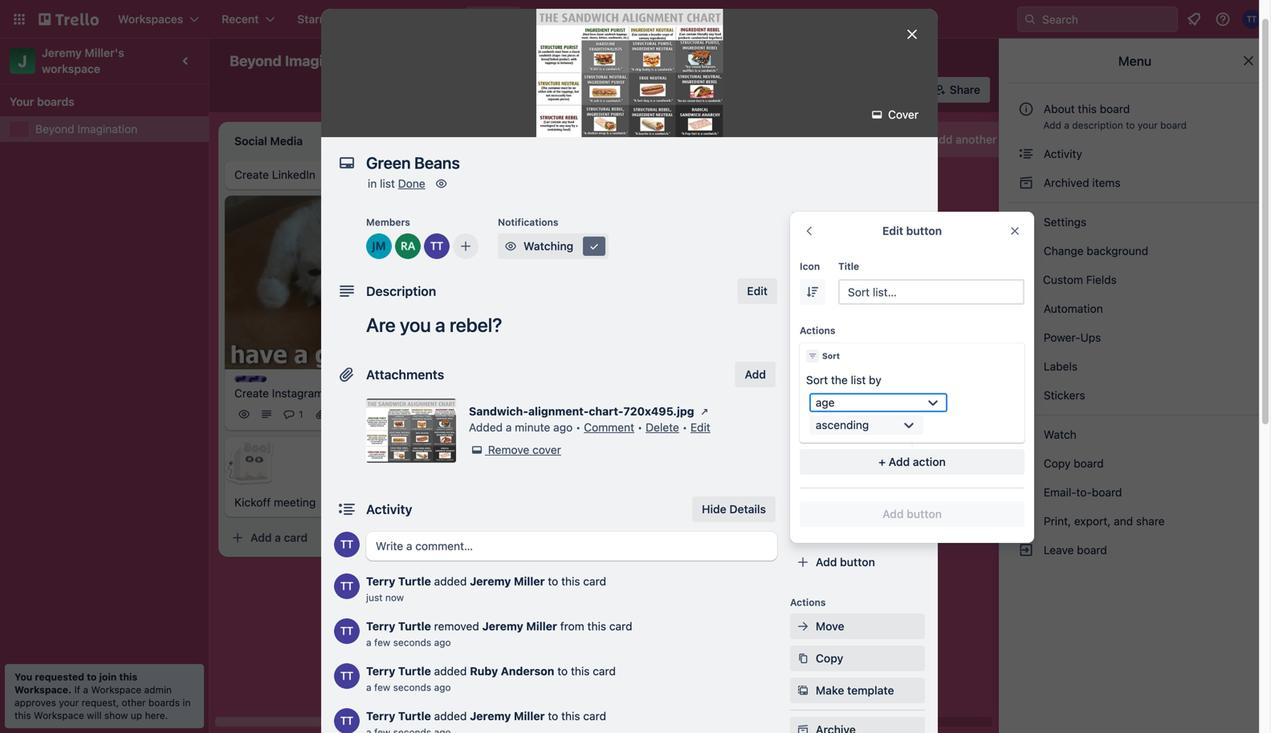 Task type: vqa. For each thing, say whether or not it's contained in the screenshot.
Kickoff meeting
yes



Task type: locate. For each thing, give the bounding box(es) containing it.
jeremy down terry turtle added ruby anderson to this card a few seconds ago
[[470, 710, 511, 724]]

sm image inside archived items link
[[1018, 175, 1034, 191]]

automation inside button
[[710, 83, 772, 96]]

jeremy
[[42, 46, 82, 59], [470, 575, 511, 589], [482, 620, 523, 634], [470, 710, 511, 724]]

power- down ascending
[[790, 435, 824, 446]]

1 vertical spatial imagination
[[77, 122, 137, 136]]

1 vertical spatial custom
[[816, 394, 857, 407]]

1 vertical spatial a few seconds ago link
[[366, 683, 451, 694]]

create from template… image down by
[[867, 408, 880, 421]]

sm image left leave
[[1018, 543, 1034, 559]]

fields
[[1086, 273, 1117, 287], [860, 394, 891, 407]]

this inside terry turtle removed jeremy miller from this card a few seconds ago
[[587, 620, 606, 634]]

added up removed
[[434, 575, 467, 589]]

sm image inside print, export, and share link
[[1018, 514, 1034, 530]]

custom fields button down the sort the list by
[[790, 393, 925, 409]]

green
[[691, 350, 722, 363]]

ruby anderson (rubyanderson7) image
[[900, 79, 922, 101], [838, 368, 858, 387]]

add up the edit link
[[707, 408, 728, 421]]

turtle inside terry turtle added jeremy miller to this card just now
[[398, 575, 431, 589]]

workspace down join
[[91, 685, 141, 696]]

to down write a comment text box
[[548, 575, 558, 589]]

add power-ups
[[816, 458, 899, 471]]

labels up "checklist"
[[816, 265, 851, 279]]

0 vertical spatial few
[[374, 638, 390, 649]]

0 vertical spatial labels link
[[790, 259, 925, 285]]

move link
[[790, 614, 925, 640]]

are
[[366, 314, 396, 336]]

1 vertical spatial boards
[[148, 698, 180, 709]]

1 vertical spatial add a card
[[479, 429, 536, 442]]

1 vertical spatial create from template… image
[[639, 429, 652, 442]]

1 added from the top
[[434, 575, 467, 589]]

sm image inside watch "link"
[[1018, 427, 1034, 443]]

0 vertical spatial edit
[[883, 224, 903, 238]]

meeting
[[274, 496, 316, 510]]

0 vertical spatial imagination
[[285, 52, 367, 69]]

1 horizontal spatial boards
[[148, 698, 180, 709]]

turtle for terry turtle added ruby anderson to this card a few seconds ago
[[398, 665, 431, 679]]

+
[[879, 456, 886, 469]]

added for ruby anderson
[[434, 665, 467, 679]]

to inside terry turtle added ruby anderson to this card a few seconds ago
[[557, 665, 568, 679]]

workspace
[[42, 62, 100, 75]]

copy for copy
[[816, 652, 843, 666]]

customize views image
[[621, 53, 637, 69]]

sort
[[822, 352, 840, 361], [806, 374, 828, 387]]

sm image inside "make template" link
[[795, 683, 811, 699]]

terry for terry turtle added jeremy miller to this card just now
[[366, 575, 395, 589]]

rebel?
[[450, 314, 502, 336]]

to
[[1126, 120, 1135, 131], [812, 210, 821, 222], [548, 575, 558, 589], [557, 665, 568, 679], [87, 672, 97, 683], [548, 710, 558, 724]]

title
[[838, 261, 859, 272]]

ago up terry turtle added jeremy miller to this card
[[434, 683, 451, 694]]

remove
[[488, 444, 529, 457]]

0 vertical spatial beyond imagination
[[230, 52, 367, 69]]

1 vertical spatial beyond imagination
[[35, 122, 137, 136]]

miller's
[[85, 46, 124, 59]]

from
[[560, 620, 584, 634]]

turtle
[[398, 575, 431, 589], [398, 620, 431, 634], [398, 665, 431, 679], [398, 710, 431, 724]]

are you a rebel?
[[366, 314, 502, 336]]

miller inside terry turtle removed jeremy miller from this card a few seconds ago
[[526, 620, 557, 634]]

members
[[366, 217, 410, 228]]

settings link
[[1009, 210, 1262, 235]]

edit link
[[691, 421, 711, 434]]

1 vertical spatial in
[[183, 698, 191, 709]]

0 vertical spatial ago
[[553, 421, 573, 434]]

few inside terry turtle added ruby anderson to this card a few seconds ago
[[374, 683, 390, 694]]

2 seconds from the top
[[393, 683, 431, 694]]

power-ups up the stickers
[[1041, 331, 1104, 345]]

to right anderson
[[557, 665, 568, 679]]

activity up create from template… image
[[366, 502, 412, 518]]

added inside terry turtle added ruby anderson to this card a few seconds ago
[[434, 665, 467, 679]]

in left done link
[[368, 177, 377, 190]]

0 horizontal spatial create from template… image
[[639, 429, 652, 442]]

a inside terry turtle added ruby anderson to this card a few seconds ago
[[366, 683, 372, 694]]

0 vertical spatial add a card
[[707, 408, 764, 421]]

sm image for print, export, and share link
[[1018, 514, 1034, 530]]

card inside terry turtle removed jeremy miller from this card a few seconds ago
[[609, 620, 632, 634]]

1 horizontal spatial activity
[[1041, 147, 1082, 161]]

1 vertical spatial copy
[[816, 652, 843, 666]]

add a card button down add button at the right of page
[[681, 402, 861, 428]]

ago inside terry turtle added ruby anderson to this card a few seconds ago
[[434, 683, 451, 694]]

ruby anderson (rubyanderson7) image
[[395, 234, 421, 259], [633, 389, 652, 408]]

miller
[[514, 575, 545, 589], [526, 620, 557, 634], [514, 710, 545, 724]]

sm image for watch "link"
[[1018, 427, 1034, 443]]

if a workspace admin approves your request, other boards in this workspace will show up here.
[[14, 685, 191, 722]]

add inside "button"
[[932, 133, 953, 146]]

sm image left settings
[[1018, 214, 1034, 230]]

1 horizontal spatial list
[[851, 374, 866, 387]]

list right another
[[1000, 133, 1016, 146]]

jeremy for terry turtle removed jeremy miller from this card a few seconds ago
[[482, 620, 523, 634]]

2 horizontal spatial edit
[[883, 224, 903, 238]]

automation
[[710, 83, 772, 96], [1041, 302, 1103, 316], [790, 499, 845, 511]]

2 create from the top
[[234, 387, 269, 400]]

0 vertical spatial sort
[[822, 352, 840, 361]]

0 horizontal spatial add a card button
[[225, 526, 405, 551]]

board up print, export, and share
[[1092, 486, 1122, 499]]

your down if
[[59, 698, 79, 709]]

1 horizontal spatial workspace
[[91, 685, 141, 696]]

custom for add to card
[[816, 394, 857, 407]]

0 vertical spatial miller
[[514, 575, 545, 589]]

sm image inside activity link
[[1018, 146, 1034, 162]]

ups
[[654, 83, 675, 96], [1081, 331, 1101, 345], [824, 435, 842, 446], [878, 458, 899, 471]]

done link
[[398, 177, 425, 190]]

anderson
[[501, 665, 554, 679]]

4 terry from the top
[[366, 710, 395, 724]]

1 horizontal spatial beyond
[[230, 52, 282, 69]]

sm image inside copy 'link'
[[795, 651, 811, 667]]

boards
[[37, 95, 74, 108], [148, 698, 180, 709]]

custom fields down the sort the list by
[[816, 394, 891, 407]]

None text field
[[358, 149, 888, 177]]

1 few from the top
[[374, 638, 390, 649]]

miller down anderson
[[514, 710, 545, 724]]

1 vertical spatial power-ups
[[1041, 331, 1104, 345]]

custom down change at top right
[[1043, 273, 1083, 287]]

edit for edit button
[[747, 285, 768, 298]]

add a card
[[707, 408, 764, 421], [479, 429, 536, 442], [251, 532, 308, 545]]

1 horizontal spatial custom fields button
[[1009, 267, 1262, 293]]

a few seconds ago link for removed
[[366, 638, 451, 649]]

add a card for create from template… image
[[251, 532, 308, 545]]

change background link
[[1009, 239, 1262, 264]]

1 horizontal spatial ruby anderson (rubyanderson7) image
[[900, 79, 922, 101]]

few inside terry turtle removed jeremy miller from this card a few seconds ago
[[374, 638, 390, 649]]

a inside the if a workspace admin approves your request, other boards in this workspace will show up here.
[[83, 685, 88, 696]]

labels up the stickers
[[1041, 360, 1078, 373]]

0 horizontal spatial list
[[380, 177, 395, 190]]

custom fields button
[[1009, 267, 1262, 293], [790, 393, 925, 409]]

sm image
[[869, 107, 885, 123], [433, 176, 449, 192], [503, 239, 519, 255], [586, 239, 602, 255], [795, 264, 811, 280], [805, 284, 821, 300], [795, 296, 811, 312], [1018, 330, 1034, 346], [1018, 359, 1034, 375], [1018, 388, 1034, 404], [469, 442, 485, 459], [1018, 485, 1034, 501]]

1 create from the top
[[234, 168, 269, 181]]

leave board
[[1041, 544, 1107, 557]]

about this board add a description to your board
[[1043, 102, 1187, 131]]

2 vertical spatial miller
[[514, 710, 545, 724]]

power-ups down customize views image
[[616, 83, 675, 96]]

labels link
[[790, 259, 925, 285], [1009, 354, 1262, 380]]

0 vertical spatial activity
[[1041, 147, 1082, 161]]

terry turtle (terryturtle) image
[[1242, 10, 1262, 29], [424, 234, 450, 259], [816, 368, 835, 387], [588, 389, 607, 408], [334, 664, 360, 690], [334, 709, 360, 734]]

1 horizontal spatial custom fields
[[1043, 273, 1117, 287]]

jeremy for terry turtle added jeremy miller to this card just now
[[470, 575, 511, 589]]

seconds down the now
[[393, 638, 431, 649]]

0 horizontal spatial ruby anderson (rubyanderson7) image
[[395, 234, 421, 259]]

edit up beans
[[747, 285, 768, 298]]

share
[[950, 83, 981, 96]]

beyond imagination
[[230, 52, 367, 69], [35, 122, 137, 136]]

add button down social media
[[816, 556, 875, 569]]

add button up media
[[883, 508, 942, 521]]

labels
[[816, 265, 851, 279], [1041, 360, 1078, 373]]

edit for edit button
[[883, 224, 903, 238]]

sm image inside copy board link
[[1018, 456, 1034, 472]]

list left done link
[[380, 177, 395, 190]]

create from template… image down 720x495.jpg
[[639, 429, 652, 442]]

turtle for terry turtle added jeremy miller to this card just now
[[398, 575, 431, 589]]

members image
[[795, 232, 811, 248]]

sm image
[[688, 77, 710, 100], [1018, 146, 1034, 162], [1018, 175, 1034, 191], [1018, 214, 1034, 230], [1018, 301, 1034, 317], [697, 404, 713, 420], [1018, 427, 1034, 443], [1018, 456, 1034, 472], [1018, 514, 1034, 530], [1018, 543, 1034, 559], [795, 619, 811, 635], [795, 651, 811, 667], [795, 683, 811, 699], [795, 723, 811, 734]]

1 down instagram
[[299, 409, 303, 421]]

1 vertical spatial add button button
[[790, 550, 925, 576]]

create from template… image
[[867, 408, 880, 421], [639, 429, 652, 442]]

if
[[74, 685, 80, 696]]

jeremy miller (jeremymiller198) image up comment
[[610, 389, 630, 408]]

custom fields button for add to card
[[790, 393, 925, 409]]

board up description
[[1100, 102, 1130, 116]]

1
[[755, 372, 759, 383], [299, 409, 303, 421]]

0 vertical spatial add button button
[[800, 502, 1025, 528]]

seconds up terry turtle added jeremy miller to this card
[[393, 683, 431, 694]]

sm image inside cover link
[[869, 107, 885, 123]]

create down color: purple, title: none icon
[[234, 387, 269, 400]]

ago down alignment-
[[553, 421, 573, 434]]

edit button
[[883, 224, 942, 238]]

ruby anderson (rubyanderson7) image left jeremy miller (jeremymiller198) icon
[[838, 368, 858, 387]]

ruby anderson (rubyanderson7) image down 'members'
[[395, 234, 421, 259]]

add button button down + add action
[[800, 502, 1025, 528]]

linkedin
[[272, 168, 316, 181]]

copy up email-
[[1044, 457, 1071, 471]]

create left linkedin
[[234, 168, 269, 181]]

jeremy inside terry turtle added jeremy miller to this card just now
[[470, 575, 511, 589]]

3 terry from the top
[[366, 665, 395, 679]]

0 vertical spatial beyond
[[230, 52, 282, 69]]

kickoff
[[234, 496, 271, 510]]

print,
[[1044, 515, 1071, 528]]

0 vertical spatial fields
[[1086, 273, 1117, 287]]

admin
[[144, 685, 172, 696]]

approves
[[14, 698, 56, 709]]

1 vertical spatial button
[[907, 508, 942, 521]]

ups inside button
[[654, 83, 675, 96]]

labels link up checklist link
[[790, 259, 925, 285]]

ago for jeremy miller
[[434, 638, 451, 649]]

add a card button for topmost create from template… icon
[[681, 402, 861, 428]]

add a card button down kickoff meeting link
[[225, 526, 405, 551]]

sm image inside settings link
[[1018, 214, 1034, 230]]

2 horizontal spatial list
[[1000, 133, 1016, 146]]

added down terry turtle added ruby anderson to this card a few seconds ago
[[434, 710, 467, 724]]

terry turtle (terryturtle) image
[[858, 79, 881, 101], [382, 405, 402, 425], [334, 532, 360, 558], [334, 574, 360, 600], [334, 619, 360, 645]]

0 vertical spatial copy
[[1044, 457, 1071, 471]]

1 horizontal spatial power-ups
[[790, 435, 842, 446]]

0 vertical spatial automation
[[710, 83, 772, 96]]

add a card up the edit link
[[707, 408, 764, 421]]

your boards with 1 items element
[[10, 92, 191, 112]]

ruby anderson (rubyanderson7) image up delete link
[[633, 389, 652, 408]]

2 horizontal spatial power-ups
[[1041, 331, 1104, 345]]

add button button
[[800, 502, 1025, 528], [790, 550, 925, 576]]

1 vertical spatial ruby anderson (rubyanderson7) image
[[838, 368, 858, 387]]

sm image left archived at the right top of page
[[1018, 175, 1034, 191]]

labels link down power-ups link
[[1009, 354, 1262, 380]]

a few seconds ago link for added
[[366, 683, 451, 694]]

Search field
[[1037, 7, 1177, 31]]

add down 'about'
[[1043, 120, 1062, 131]]

jeremy miller (jeremymiller198) image down attachments
[[405, 405, 424, 425]]

0 vertical spatial create from template… image
[[867, 408, 880, 421]]

background
[[1087, 245, 1148, 258]]

1 vertical spatial your
[[59, 698, 79, 709]]

add another list button
[[903, 122, 1121, 157]]

1 vertical spatial sort
[[806, 374, 828, 387]]

added inside terry turtle added jeremy miller to this card just now
[[434, 575, 467, 589]]

power- inside button
[[616, 83, 654, 96]]

Sort list… text field
[[838, 279, 1025, 305]]

turtle inside terry turtle added ruby anderson to this card a few seconds ago
[[398, 665, 431, 679]]

1 terry from the top
[[366, 575, 395, 589]]

power-ups
[[616, 83, 675, 96], [1041, 331, 1104, 345], [790, 435, 842, 446]]

jeremy up workspace on the left of the page
[[42, 46, 82, 59]]

sm image left make
[[795, 683, 811, 699]]

sm image inside automation button
[[688, 77, 710, 100]]

0 horizontal spatial in
[[183, 698, 191, 709]]

power-ups button
[[584, 77, 685, 103]]

attachment button
[[790, 356, 925, 381]]

requested
[[35, 672, 84, 683]]

2 horizontal spatial add a card
[[707, 408, 764, 421]]

terry for terry turtle added jeremy miller to this card
[[366, 710, 395, 724]]

beyond imagination link
[[35, 121, 199, 137]]

power-ups inside button
[[616, 83, 675, 96]]

jeremy miller (jeremymiller198) image up cover link
[[879, 79, 902, 101]]

ago inside terry turtle removed jeremy miller from this card a few seconds ago
[[434, 638, 451, 649]]

0 horizontal spatial imagination
[[77, 122, 137, 136]]

button up sort list… text box
[[906, 224, 942, 238]]

add a card up remove
[[479, 429, 536, 442]]

custom fields down change background
[[1043, 273, 1117, 287]]

seconds for added
[[393, 683, 431, 694]]

a inside about this board add a description to your board
[[1064, 120, 1070, 131]]

turtle inside terry turtle removed jeremy miller from this card a few seconds ago
[[398, 620, 431, 634]]

2 vertical spatial list
[[851, 374, 866, 387]]

sm image for automation link
[[1018, 301, 1034, 317]]

sm image right power-ups button
[[688, 77, 710, 100]]

button down social media button
[[840, 556, 875, 569]]

Write a comment text field
[[366, 532, 777, 561]]

jeremy miller (jeremymiller198) image
[[879, 79, 902, 101], [366, 234, 392, 259], [610, 389, 630, 408], [405, 405, 424, 425]]

edit inside button
[[747, 285, 768, 298]]

0 vertical spatial custom fields button
[[1009, 267, 1262, 293]]

list
[[1000, 133, 1016, 146], [380, 177, 395, 190], [851, 374, 866, 387]]

0 horizontal spatial automation
[[710, 83, 772, 96]]

sm image right another
[[1018, 146, 1034, 162]]

1 vertical spatial labels link
[[1009, 354, 1262, 380]]

1 horizontal spatial labels
[[1041, 360, 1078, 373]]

1 horizontal spatial automation
[[790, 499, 845, 511]]

1 turtle from the top
[[398, 575, 431, 589]]

0 horizontal spatial labels link
[[790, 259, 925, 285]]

1 a few seconds ago link from the top
[[366, 638, 451, 649]]

sandwich-alignment-chart-720x495.jpg
[[469, 405, 694, 418]]

hide details
[[702, 503, 766, 516]]

2 vertical spatial power-ups
[[790, 435, 842, 446]]

add
[[1043, 120, 1062, 131], [932, 133, 953, 146], [790, 210, 809, 222], [745, 368, 766, 381], [707, 408, 728, 421], [479, 429, 500, 442], [889, 456, 910, 469], [816, 458, 837, 471], [883, 508, 904, 521], [251, 532, 272, 545], [816, 556, 837, 569]]

1 vertical spatial miller
[[526, 620, 557, 634]]

jeremy down terry turtle added jeremy miller to this card just now
[[482, 620, 523, 634]]

details
[[729, 503, 766, 516]]

jeremy inside terry turtle removed jeremy miller from this card a few seconds ago
[[482, 620, 523, 634]]

copy inside 'link'
[[816, 652, 843, 666]]

to left join
[[87, 672, 97, 683]]

terry turtle removed jeremy miller from this card a few seconds ago
[[366, 620, 632, 649]]

add a card button for create from template… icon to the left
[[453, 423, 633, 448]]

list left by
[[851, 374, 866, 387]]

2 vertical spatial added
[[434, 710, 467, 724]]

add button for automation
[[816, 556, 875, 569]]

leave board link
[[1009, 538, 1262, 564]]

miller inside terry turtle added jeremy miller to this card just now
[[514, 575, 545, 589]]

board up activity link
[[1161, 120, 1187, 131]]

2 horizontal spatial add a card button
[[681, 402, 861, 428]]

1 vertical spatial activity
[[366, 502, 412, 518]]

terry inside terry turtle added jeremy miller to this card just now
[[366, 575, 395, 589]]

green beans link
[[691, 349, 877, 365]]

custom fields button for menu
[[1009, 267, 1262, 293]]

1 horizontal spatial ruby anderson (rubyanderson7) image
[[633, 389, 652, 408]]

a few seconds ago link down the now
[[366, 638, 451, 649]]

1 down beans
[[755, 372, 759, 383]]

sm image inside power-ups link
[[1018, 330, 1034, 346]]

sm image down close popover image
[[1018, 301, 1034, 317]]

1 horizontal spatial your
[[1138, 120, 1158, 131]]

workspace down approves at the left bottom of the page
[[34, 711, 84, 722]]

1 vertical spatial create
[[234, 387, 269, 400]]

add button button for edit button
[[800, 502, 1025, 528]]

add button for edit button
[[883, 508, 942, 521]]

1 horizontal spatial labels link
[[1009, 354, 1262, 380]]

1 vertical spatial ago
[[434, 638, 451, 649]]

move
[[816, 620, 844, 634]]

0 vertical spatial power-ups
[[616, 83, 675, 96]]

sm image left the print,
[[1018, 514, 1034, 530]]

custom fields for add to card
[[816, 394, 891, 407]]

actions down "checklist"
[[800, 325, 836, 336]]

board link
[[545, 48, 613, 74]]

description
[[366, 284, 436, 299]]

beyond imagination inside board name text field
[[230, 52, 367, 69]]

0 vertical spatial added
[[434, 575, 467, 589]]

watch
[[1041, 428, 1080, 442]]

sm image inside the move 'link'
[[795, 619, 811, 635]]

jeremy for terry turtle added jeremy miller to this card
[[470, 710, 511, 724]]

imagination inside board name text field
[[285, 52, 367, 69]]

terry inside terry turtle added ruby anderson to this card a few seconds ago
[[366, 665, 395, 679]]

remove cover
[[488, 444, 561, 457]]

seconds inside terry turtle removed jeremy miller from this card a few seconds ago
[[393, 638, 431, 649]]

sm image left watch
[[1018, 427, 1034, 443]]

sm image inside leave board link
[[1018, 543, 1034, 559]]

seconds inside terry turtle added ruby anderson to this card a few seconds ago
[[393, 683, 431, 694]]

list for add another list
[[1000, 133, 1016, 146]]

ago down removed
[[434, 638, 451, 649]]

edit
[[883, 224, 903, 238], [747, 285, 768, 298], [691, 421, 711, 434]]

add down beans
[[745, 368, 766, 381]]

0 horizontal spatial custom fields button
[[790, 393, 925, 409]]

create
[[234, 168, 269, 181], [234, 387, 269, 400]]

0 horizontal spatial add button
[[816, 556, 875, 569]]

0 horizontal spatial activity
[[366, 502, 412, 518]]

2 few from the top
[[374, 683, 390, 694]]

2 a few seconds ago link from the top
[[366, 683, 451, 694]]

archived items link
[[1009, 170, 1262, 196]]

this inside terry turtle added jeremy miller to this card just now
[[561, 575, 580, 589]]

attachment
[[816, 362, 878, 375]]

edit right delete link
[[691, 421, 711, 434]]

2 turtle from the top
[[398, 620, 431, 634]]

2 horizontal spatial automation
[[1041, 302, 1103, 316]]

fields down change background
[[1086, 273, 1117, 287]]

2 vertical spatial button
[[840, 556, 875, 569]]

1 vertical spatial edit
[[747, 285, 768, 298]]

1 vertical spatial fields
[[860, 394, 891, 407]]

list inside add another list "button"
[[1000, 133, 1016, 146]]

1 horizontal spatial imagination
[[285, 52, 367, 69]]

sm image left move
[[795, 619, 811, 635]]

stickers link
[[1009, 383, 1262, 409]]

power-ups down ascending
[[790, 435, 842, 446]]

1 horizontal spatial in
[[368, 177, 377, 190]]

terry inside terry turtle removed jeremy miller from this card a few seconds ago
[[366, 620, 395, 634]]

just
[[366, 593, 383, 604]]

removed
[[434, 620, 479, 634]]

change
[[1044, 245, 1084, 258]]

custom down the
[[816, 394, 857, 407]]

power- down customize views image
[[616, 83, 654, 96]]

close popover image
[[1009, 225, 1021, 238]]

0 horizontal spatial fields
[[860, 394, 891, 407]]

board inside "link"
[[1092, 486, 1122, 499]]

1 vertical spatial automation
[[1041, 302, 1103, 316]]

add a card for topmost create from template… icon
[[707, 408, 764, 421]]

card inside terry turtle added ruby anderson to this card a few seconds ago
[[593, 665, 616, 679]]

your up activity link
[[1138, 120, 1158, 131]]

add a card down 'kickoff meeting'
[[251, 532, 308, 545]]

2 added from the top
[[434, 665, 467, 679]]

social media
[[816, 524, 883, 537]]

beyond inside board name text field
[[230, 52, 282, 69]]

a few seconds ago link down removed
[[366, 683, 451, 694]]

0 vertical spatial list
[[1000, 133, 1016, 146]]

jeremy up terry turtle removed jeremy miller from this card a few seconds ago
[[470, 575, 511, 589]]

1 horizontal spatial custom
[[1043, 273, 1083, 287]]

1 seconds from the top
[[393, 638, 431, 649]]

card inside terry turtle added jeremy miller to this card just now
[[583, 575, 606, 589]]

4 turtle from the top
[[398, 710, 431, 724]]

2 terry from the top
[[366, 620, 395, 634]]

0 vertical spatial 1
[[755, 372, 759, 383]]

1 horizontal spatial edit
[[747, 285, 768, 298]]

to up activity link
[[1126, 120, 1135, 131]]

miller down write a comment text box
[[514, 575, 545, 589]]

sort for sort
[[822, 352, 840, 361]]

jeremy miller (jeremymiller198) image down 'members'
[[366, 234, 392, 259]]

3 turtle from the top
[[398, 665, 431, 679]]

archived
[[1044, 176, 1089, 190]]

kickoff meeting
[[234, 496, 316, 510]]

delete link
[[646, 421, 679, 434]]

1 horizontal spatial fields
[[1086, 273, 1117, 287]]

card
[[824, 210, 845, 222], [740, 408, 764, 421], [512, 429, 536, 442], [284, 532, 308, 545], [583, 575, 606, 589], [609, 620, 632, 634], [593, 665, 616, 679], [583, 710, 606, 724]]

sm image inside automation link
[[1018, 301, 1034, 317]]

Board name text field
[[222, 48, 375, 74]]

0 horizontal spatial custom
[[816, 394, 857, 407]]

1 horizontal spatial add a card
[[479, 429, 536, 442]]

1 vertical spatial 1
[[299, 409, 303, 421]]



Task type: describe. For each thing, give the bounding box(es) containing it.
email-to-board
[[1041, 486, 1122, 499]]

add a card for create from template… icon to the left
[[479, 429, 536, 442]]

power- left +
[[840, 458, 878, 471]]

ups down automation link
[[1081, 331, 1101, 345]]

about
[[1044, 102, 1075, 116]]

stickers
[[1041, 389, 1085, 402]]

sm image for copy 'link'
[[795, 651, 811, 667]]

sm image up the edit link
[[697, 404, 713, 420]]

media
[[851, 524, 883, 537]]

and
[[1114, 515, 1133, 528]]

add up media
[[883, 508, 904, 521]]

0 vertical spatial button
[[906, 224, 942, 238]]

change background
[[1041, 245, 1148, 258]]

few for removed
[[374, 638, 390, 649]]

1 vertical spatial actions
[[790, 597, 826, 609]]

create for create linkedin
[[234, 168, 269, 181]]

this inside terry turtle added ruby anderson to this card a few seconds ago
[[571, 665, 590, 679]]

in inside the if a workspace admin approves your request, other boards in this workspace will show up here.
[[183, 698, 191, 709]]

j
[[18, 51, 27, 70]]

0 vertical spatial workspace
[[91, 685, 141, 696]]

ruby
[[470, 665, 498, 679]]

add up remove
[[479, 429, 500, 442]]

will
[[87, 711, 102, 722]]

3 added from the top
[[434, 710, 467, 724]]

add up return to previous screen icon
[[790, 210, 809, 222]]

copy board link
[[1009, 451, 1262, 477]]

you requested to join this workspace.
[[14, 672, 137, 696]]

add down ascending
[[816, 458, 837, 471]]

0 vertical spatial labels
[[816, 265, 851, 279]]

ups left action
[[878, 458, 899, 471]]

email-to-board link
[[1009, 480, 1262, 506]]

sm image for automation button
[[688, 77, 710, 100]]

fields for add to card
[[860, 394, 891, 407]]

print, export, and share
[[1041, 515, 1165, 528]]

miller for from this card
[[526, 620, 557, 634]]

add inside button
[[745, 368, 766, 381]]

add right +
[[889, 456, 910, 469]]

share button
[[927, 77, 990, 103]]

board up to-
[[1074, 457, 1104, 471]]

make template
[[816, 685, 894, 698]]

description
[[1072, 120, 1123, 131]]

boards inside the if a workspace admin approves your request, other boards in this workspace will show up here.
[[148, 698, 180, 709]]

here.
[[145, 711, 168, 722]]

add down kickoff
[[251, 532, 272, 545]]

make template link
[[790, 679, 925, 704]]

board
[[572, 54, 603, 67]]

sort the list by
[[806, 374, 882, 387]]

button for automation
[[840, 556, 875, 569]]

to down anderson
[[548, 710, 558, 724]]

custom fields for menu
[[1043, 273, 1117, 287]]

other
[[122, 698, 146, 709]]

720x495.jpg
[[623, 405, 694, 418]]

join
[[99, 672, 117, 683]]

0 horizontal spatial 1
[[299, 409, 303, 421]]

the
[[831, 374, 848, 387]]

0 vertical spatial actions
[[800, 325, 836, 336]]

your boards
[[10, 95, 74, 108]]

activity link
[[1009, 141, 1262, 167]]

0 notifications image
[[1184, 10, 1204, 29]]

added for jeremy miller
[[434, 575, 467, 589]]

settings
[[1041, 216, 1087, 229]]

sm image inside email-to-board "link"
[[1018, 485, 1034, 501]]

chart-
[[589, 405, 623, 418]]

2 vertical spatial automation
[[790, 499, 845, 511]]

sm image down "make template" link at the right
[[795, 723, 811, 734]]

jeremy miller (jeremymiller198) image
[[861, 368, 880, 387]]

create from template… image
[[411, 532, 424, 545]]

instagram
[[272, 387, 324, 400]]

1 horizontal spatial 1
[[755, 372, 759, 383]]

ups down ascending
[[824, 435, 842, 446]]

add down social
[[816, 556, 837, 569]]

button for edit button
[[907, 508, 942, 521]]

email-
[[1044, 486, 1076, 499]]

copy link
[[790, 646, 925, 672]]

search image
[[1024, 13, 1037, 26]]

delete
[[646, 421, 679, 434]]

your inside the if a workspace admin approves your request, other boards in this workspace will show up here.
[[59, 698, 79, 709]]

watching button
[[498, 234, 609, 259]]

up
[[131, 711, 142, 722]]

create for create instagram
[[234, 387, 269, 400]]

list for sort the list by
[[851, 374, 866, 387]]

seconds for removed
[[393, 638, 431, 649]]

to up return to previous screen icon
[[812, 210, 821, 222]]

export,
[[1074, 515, 1111, 528]]

copy for copy board
[[1044, 457, 1071, 471]]

add inside about this board add a description to your board
[[1043, 120, 1062, 131]]

back to home image
[[39, 6, 99, 32]]

your
[[10, 95, 34, 108]]

kickoff meeting link
[[234, 495, 421, 511]]

sm image for copy board link at the bottom of page
[[1018, 456, 1034, 472]]

to inside terry turtle added jeremy miller to this card just now
[[548, 575, 558, 589]]

cover link
[[864, 102, 928, 128]]

hide
[[702, 503, 727, 516]]

ago for ruby anderson
[[434, 683, 451, 694]]

to inside about this board add a description to your board
[[1126, 120, 1135, 131]]

share
[[1136, 515, 1165, 528]]

a inside terry turtle removed jeremy miller from this card a few seconds ago
[[366, 638, 372, 649]]

1 vertical spatial beyond
[[35, 122, 74, 136]]

sort for sort the list by
[[806, 374, 828, 387]]

add members to card image
[[459, 239, 472, 255]]

custom for menu
[[1043, 273, 1083, 287]]

automation link
[[1009, 296, 1262, 322]]

print, export, and share link
[[1009, 509, 1262, 535]]

1 vertical spatial list
[[380, 177, 395, 190]]

dates button
[[790, 324, 925, 349]]

return to previous screen image
[[803, 225, 816, 238]]

add another list
[[932, 133, 1016, 146]]

miller for to this card
[[514, 575, 545, 589]]

0 horizontal spatial beyond imagination
[[35, 122, 137, 136]]

0 vertical spatial ruby anderson (rubyanderson7) image
[[900, 79, 922, 101]]

turtle for terry turtle removed jeremy miller from this card a few seconds ago
[[398, 620, 431, 634]]

this inside you requested to join this workspace.
[[119, 672, 137, 683]]

turtle for terry turtle added jeremy miller to this card
[[398, 710, 431, 724]]

create linkedin
[[234, 168, 316, 181]]

sm image for the move 'link'
[[795, 619, 811, 635]]

primary element
[[0, 0, 1271, 39]]

few for added
[[374, 683, 390, 694]]

1 vertical spatial workspace
[[34, 711, 84, 722]]

fields for menu
[[1086, 273, 1117, 287]]

icon
[[800, 261, 820, 272]]

now
[[385, 593, 404, 604]]

action
[[913, 456, 946, 469]]

jeremy miller's workspace
[[42, 46, 127, 75]]

terry for terry turtle removed jeremy miller from this card a few seconds ago
[[366, 620, 395, 634]]

to inside you requested to join this workspace.
[[87, 672, 97, 683]]

add a card button for create from template… image
[[225, 526, 405, 551]]

color: purple, title: none image
[[234, 376, 267, 383]]

0 vertical spatial ruby anderson (rubyanderson7) image
[[395, 234, 421, 259]]

create instagram link
[[234, 386, 421, 402]]

add to card
[[790, 210, 845, 222]]

comment link
[[584, 421, 634, 434]]

sm image for activity link
[[1018, 146, 1034, 162]]

done
[[398, 177, 425, 190]]

create instagram
[[234, 387, 324, 400]]

sandwich-
[[469, 405, 528, 418]]

0 horizontal spatial ruby anderson (rubyanderson7) image
[[838, 368, 858, 387]]

leave
[[1044, 544, 1074, 557]]

make
[[816, 685, 844, 698]]

to-
[[1076, 486, 1092, 499]]

your inside about this board add a description to your board
[[1138, 120, 1158, 131]]

power- up the stickers
[[1044, 331, 1081, 345]]

sm image for settings link
[[1018, 214, 1034, 230]]

hide details link
[[692, 497, 776, 523]]

this inside about this board add a description to your board
[[1078, 102, 1097, 116]]

sm image for "make template" link at the right
[[795, 683, 811, 699]]

by
[[869, 374, 882, 387]]

beans
[[725, 350, 757, 363]]

watching
[[524, 240, 574, 253]]

add power-ups link
[[790, 452, 925, 478]]

alignment-
[[528, 405, 589, 418]]

edit button
[[737, 279, 777, 304]]

jeremy inside jeremy miller's workspace
[[42, 46, 82, 59]]

cover
[[885, 108, 919, 121]]

remove cover link
[[469, 442, 561, 459]]

sm image inside checklist link
[[795, 296, 811, 312]]

terry turtle added jeremy miller to this card
[[366, 710, 606, 724]]

sm image for leave board link
[[1018, 543, 1034, 559]]

1 vertical spatial ruby anderson (rubyanderson7) image
[[633, 389, 652, 408]]

template
[[847, 685, 894, 698]]

0 horizontal spatial edit
[[691, 421, 711, 434]]

checklist link
[[790, 292, 925, 317]]

social
[[816, 524, 848, 537]]

sm image for archived items link
[[1018, 175, 1034, 191]]

add button button for automation
[[790, 550, 925, 576]]

terry for terry turtle added ruby anderson to this card a few seconds ago
[[366, 665, 395, 679]]

this inside the if a workspace admin approves your request, other boards in this workspace will show up here.
[[14, 711, 31, 722]]

edit card image
[[866, 203, 879, 216]]

1 vertical spatial labels
[[1041, 360, 1078, 373]]

+ add action
[[879, 456, 946, 469]]

board down export,
[[1077, 544, 1107, 557]]

sm image inside stickers link
[[1018, 388, 1034, 404]]

open information menu image
[[1215, 11, 1231, 27]]

in list done
[[368, 177, 425, 190]]

0 horizontal spatial boards
[[37, 95, 74, 108]]

comment
[[584, 421, 634, 434]]



